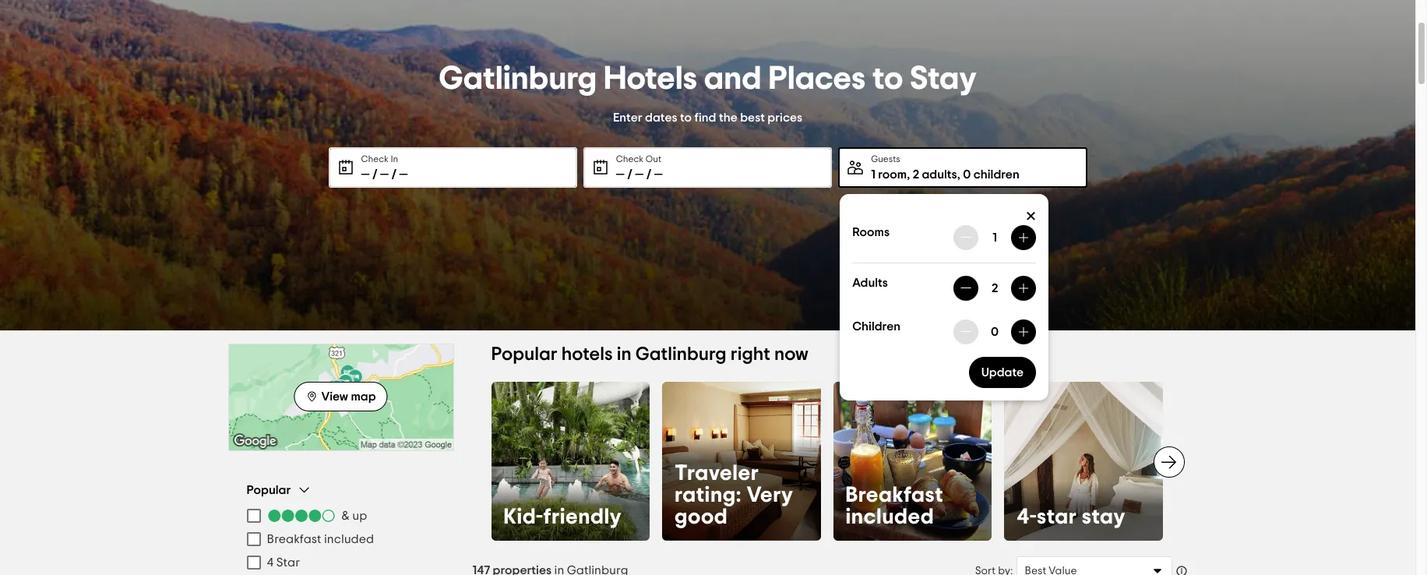 Task type: locate. For each thing, give the bounding box(es) containing it.
breakfast included link
[[833, 382, 992, 540]]

traveler
[[675, 462, 759, 484]]

the
[[719, 111, 738, 124]]

1 vertical spatial 2
[[992, 282, 998, 294]]

traveler rating: very good
[[675, 462, 794, 528]]

&
[[342, 510, 350, 522]]

1 horizontal spatial ,
[[957, 168, 961, 180]]

1 horizontal spatial to
[[873, 62, 903, 95]]

adults
[[922, 168, 957, 180]]

0 vertical spatial 1
[[871, 168, 876, 180]]

0 horizontal spatial check
[[361, 154, 389, 163]]

0 horizontal spatial breakfast
[[267, 533, 321, 545]]

1 horizontal spatial popular
[[491, 345, 558, 364]]

0 right set child count to one less image
[[991, 325, 999, 338]]

map
[[351, 390, 376, 403]]

to
[[873, 62, 903, 95], [680, 111, 692, 124]]

2 / from the left
[[391, 168, 397, 180]]

1 / from the left
[[372, 168, 378, 180]]

guests
[[871, 154, 901, 163]]

1 — from the left
[[361, 168, 370, 180]]

check for check out — / — / —
[[616, 154, 644, 163]]

popular
[[491, 345, 558, 364], [247, 483, 291, 496]]

4 — from the left
[[616, 168, 625, 180]]

1 vertical spatial breakfast included
[[267, 533, 374, 545]]

2 inside guests 1 room , 2 adults , 0 children
[[913, 168, 919, 180]]

1 horizontal spatial breakfast included
[[846, 484, 944, 528]]

prices
[[768, 111, 803, 124]]

set adult count to one less image
[[960, 282, 973, 294]]

0 horizontal spatial included
[[324, 533, 374, 545]]

popular hotels in gatlinburg right now
[[491, 345, 809, 364]]

gatlinburg
[[439, 62, 597, 95], [636, 345, 727, 364]]

1 vertical spatial breakfast
[[267, 533, 321, 545]]

find
[[695, 111, 716, 124]]

2
[[913, 168, 919, 180], [992, 282, 998, 294]]

0 horizontal spatial ,
[[907, 168, 910, 180]]

group
[[247, 482, 435, 575]]

hotels
[[604, 62, 697, 95]]

to left the 'find'
[[680, 111, 692, 124]]

right
[[731, 345, 770, 364]]

set room count to one less image
[[960, 231, 973, 243]]

5 — from the left
[[635, 168, 644, 180]]

0
[[963, 168, 971, 180], [991, 325, 999, 338]]

rooms
[[853, 226, 890, 238]]

1
[[871, 168, 876, 180], [993, 231, 997, 243]]

2 , from the left
[[957, 168, 961, 180]]

group containing popular
[[247, 482, 435, 575]]

check left "in"
[[361, 154, 389, 163]]

check left out
[[616, 154, 644, 163]]

check inside the check out — / — / —
[[616, 154, 644, 163]]

0 horizontal spatial breakfast included
[[267, 533, 374, 545]]

1 horizontal spatial 0
[[991, 325, 999, 338]]

check
[[361, 154, 389, 163], [616, 154, 644, 163]]

2 check from the left
[[616, 154, 644, 163]]

children
[[853, 320, 901, 332]]

and
[[704, 62, 762, 95]]

now
[[774, 345, 809, 364]]

menu
[[247, 504, 435, 575]]

, left adults
[[907, 168, 910, 180]]

adults
[[853, 276, 888, 289]]

1 horizontal spatial 2
[[992, 282, 998, 294]]

—
[[361, 168, 370, 180], [380, 168, 389, 180], [399, 168, 408, 180], [616, 168, 625, 180], [635, 168, 644, 180], [654, 168, 663, 180]]

enter dates to find the best prices
[[613, 111, 803, 124]]

check for check in — / — / —
[[361, 154, 389, 163]]

2 right room
[[913, 168, 919, 180]]

0 horizontal spatial gatlinburg
[[439, 62, 597, 95]]

×
[[1026, 206, 1036, 228]]

/
[[372, 168, 378, 180], [391, 168, 397, 180], [627, 168, 633, 180], [646, 168, 652, 180]]

enter
[[613, 111, 643, 124]]

breakfast
[[846, 484, 944, 506], [267, 533, 321, 545]]

0 vertical spatial breakfast included
[[846, 484, 944, 528]]

1 horizontal spatial 1
[[993, 231, 997, 243]]

2 left set adult count to one more image
[[992, 282, 998, 294]]

1 horizontal spatial included
[[846, 506, 934, 528]]

,
[[907, 168, 910, 180], [957, 168, 961, 180]]

0 horizontal spatial 0
[[963, 168, 971, 180]]

set adult count to one more image
[[1018, 282, 1030, 294]]

1 vertical spatial gatlinburg
[[636, 345, 727, 364]]

places
[[769, 62, 866, 95]]

included inside "group"
[[324, 533, 374, 545]]

0 horizontal spatial popular
[[247, 483, 291, 496]]

0 horizontal spatial 2
[[913, 168, 919, 180]]

1 vertical spatial 1
[[993, 231, 997, 243]]

0 vertical spatial 0
[[963, 168, 971, 180]]

best
[[740, 111, 765, 124]]

0 right adults
[[963, 168, 971, 180]]

0 horizontal spatial 1
[[871, 168, 876, 180]]

0 vertical spatial popular
[[491, 345, 558, 364]]

0 vertical spatial 2
[[913, 168, 919, 180]]

1 horizontal spatial breakfast
[[846, 484, 944, 506]]

1 right set room count to one less icon
[[993, 231, 997, 243]]

× button
[[1026, 206, 1036, 228]]

1 check from the left
[[361, 154, 389, 163]]

, left children
[[957, 168, 961, 180]]

to left stay
[[873, 62, 903, 95]]

4-star stay
[[1017, 506, 1126, 528]]

1 vertical spatial popular
[[247, 483, 291, 496]]

0 inside guests 1 room , 2 adults , 0 children
[[963, 168, 971, 180]]

2 — from the left
[[380, 168, 389, 180]]

4 star
[[267, 556, 300, 569]]

included
[[846, 506, 934, 528], [324, 533, 374, 545]]

1 left room
[[871, 168, 876, 180]]

0 horizontal spatial to
[[680, 111, 692, 124]]

in
[[617, 345, 632, 364]]

popular left hotels
[[491, 345, 558, 364]]

check in — / — / —
[[361, 154, 408, 180]]

set child count to one less image
[[960, 325, 973, 338]]

1 vertical spatial to
[[680, 111, 692, 124]]

1 vertical spatial included
[[324, 533, 374, 545]]

check inside check in — / — / —
[[361, 154, 389, 163]]

popular up 4.0 of 5 bubbles image
[[247, 483, 291, 496]]

next image
[[1160, 453, 1179, 471]]

breakfast included
[[846, 484, 944, 528], [267, 533, 374, 545]]

1 horizontal spatial check
[[616, 154, 644, 163]]



Task type: describe. For each thing, give the bounding box(es) containing it.
check out — / — / —
[[616, 154, 663, 180]]

4 / from the left
[[646, 168, 652, 180]]

up
[[352, 510, 367, 522]]

1 vertical spatial 0
[[991, 325, 999, 338]]

popular for popular hotels in gatlinburg right now
[[491, 345, 558, 364]]

kid-friendly link
[[491, 382, 650, 540]]

out
[[646, 154, 662, 163]]

breakfast included inside menu
[[267, 533, 374, 545]]

guests 1 room , 2 adults , 0 children
[[871, 154, 1020, 180]]

view map
[[321, 390, 376, 403]]

1 inside guests 1 room , 2 adults , 0 children
[[871, 168, 876, 180]]

4-star stay link
[[1004, 382, 1163, 540]]

hotels
[[562, 345, 613, 364]]

1 , from the left
[[907, 168, 910, 180]]

children
[[974, 168, 1020, 180]]

friendly
[[543, 506, 622, 528]]

6 — from the left
[[654, 168, 663, 180]]

update button
[[969, 356, 1036, 388]]

stay
[[1082, 506, 1126, 528]]

popular for popular
[[247, 483, 291, 496]]

traveler rating: very good link
[[662, 382, 821, 540]]

star
[[276, 556, 300, 569]]

rating:
[[675, 484, 742, 506]]

dates
[[645, 111, 678, 124]]

very
[[747, 484, 794, 506]]

view map button
[[294, 382, 388, 411]]

kid-
[[504, 506, 543, 528]]

menu containing & up
[[247, 504, 435, 575]]

kid-friendly
[[504, 506, 622, 528]]

set rooms to one more image
[[1018, 231, 1030, 243]]

previous image
[[482, 453, 501, 471]]

0 vertical spatial to
[[873, 62, 903, 95]]

update
[[981, 366, 1024, 378]]

& up
[[342, 510, 367, 522]]

4-
[[1017, 506, 1037, 528]]

star
[[1037, 506, 1077, 528]]

4
[[267, 556, 273, 569]]

0 vertical spatial breakfast
[[846, 484, 944, 506]]

view
[[321, 390, 348, 403]]

3 / from the left
[[627, 168, 633, 180]]

0 vertical spatial gatlinburg
[[439, 62, 597, 95]]

gatlinburg hotels and places to stay
[[439, 62, 977, 95]]

breakfast inside menu
[[267, 533, 321, 545]]

1 horizontal spatial gatlinburg
[[636, 345, 727, 364]]

4.0 of 5 bubbles image
[[267, 510, 335, 522]]

good
[[675, 506, 728, 528]]

0 vertical spatial included
[[846, 506, 934, 528]]

in
[[391, 154, 398, 163]]

3 — from the left
[[399, 168, 408, 180]]

set child count to one less image
[[1018, 325, 1030, 338]]

stay
[[910, 62, 977, 95]]

room
[[878, 168, 907, 180]]



Task type: vqa. For each thing, say whether or not it's contained in the screenshot.
pools and hot tubs
no



